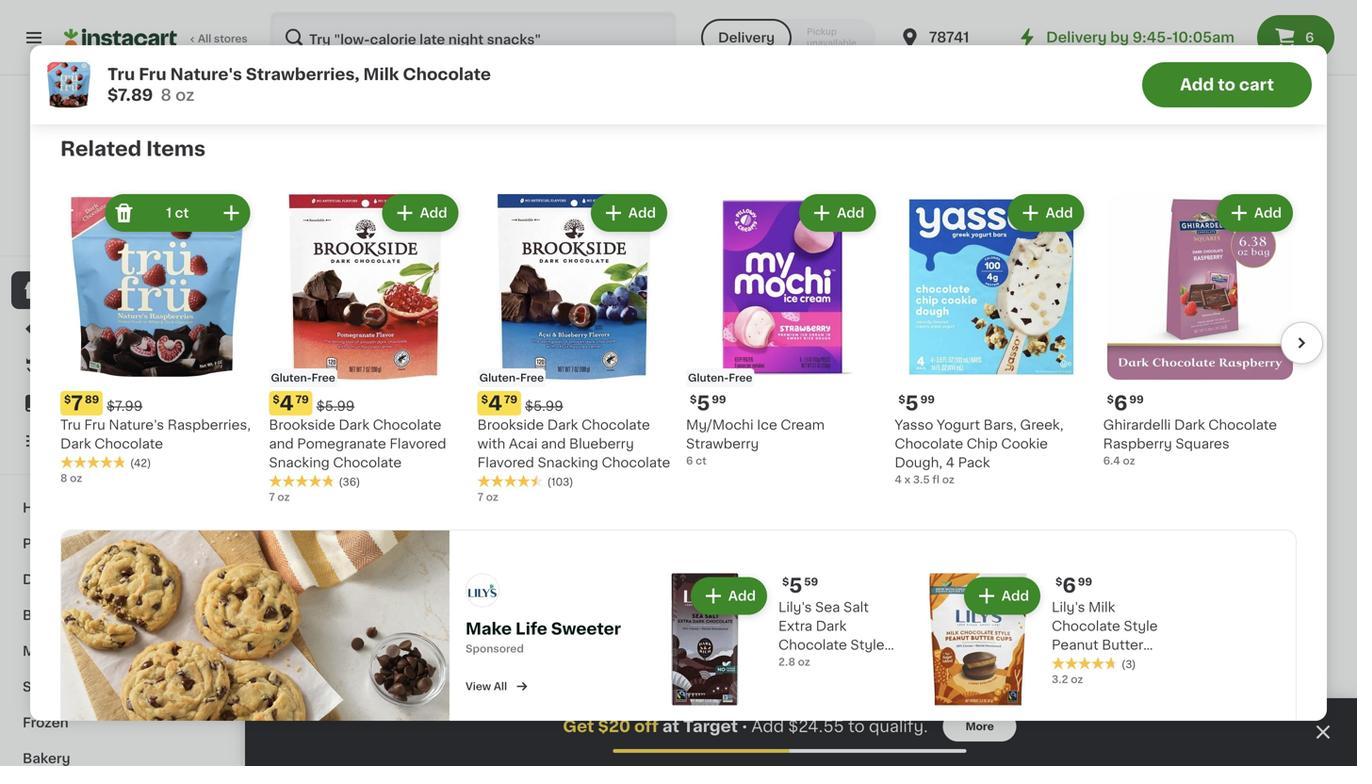 Task type: describe. For each thing, give the bounding box(es) containing it.
& for meat & seafood
[[61, 645, 72, 658]]

$ inside $ 3 99
[[988, 376, 995, 386]]

x inside yasso yogurt bars, greek, chocolate chip cookie dough, 4 pack 4 x 3.5 fl oz
[[904, 475, 911, 485]]

snacks & candy link
[[11, 669, 229, 705]]

brookside inside brookside dark chocolate with acai and blueberry flavored snacking chocolate
[[478, 419, 544, 432]]

$ 6 99 for ghirardelli dark chocolate raspberry squares
[[1107, 394, 1144, 413]]

tubes
[[524, 83, 565, 96]]

swiss
[[809, 11, 847, 25]]

add inside button
[[1180, 77, 1214, 93]]

chocolate inside tru fru nature's strawberries, milk chocolate
[[633, 438, 702, 451]]

milk inside tru fru nature's strawberries, milk chocolate $7.89 8 oz
[[363, 66, 399, 82]]

& for good & gather purified drinking water
[[323, 11, 334, 25]]

no for 6
[[1090, 658, 1109, 671]]

78741 button
[[899, 11, 1012, 64]]

good for good & gather purified drinking water
[[283, 11, 320, 25]]

4 up premium
[[1170, 375, 1184, 395]]

chocolate inside yasso yogurt bars, greek, chocolate chip cookie dough, 4 pack 4 x 3.5 fl oz
[[895, 437, 963, 451]]

$5
[[510, 476, 524, 486]]

0 horizontal spatial target
[[98, 188, 142, 201]]

12 inside product group
[[293, 375, 315, 395]]

added for 5
[[843, 658, 887, 671]]

ct inside the my/mochi ice cream strawberry 6 ct
[[696, 456, 707, 466]]

snacking inside $ 4 79 $5.99 brookside dark chocolate and pomegranate flavored snacking chocolate
[[269, 456, 330, 470]]

yoplait go-gurt spongebob strawberry & cotton candy kids fat free yogurt tubes
[[478, 27, 660, 96]]

strawberry inside the my/mochi ice cream strawberry 6 ct
[[686, 437, 759, 451]]

delivery for delivery
[[718, 31, 775, 44]]

snack inside perfect snacks dark chocolate chip peanut butter protein snack bar
[[990, 64, 1031, 77]]

guarantee
[[145, 229, 200, 239]]

premium original saltine crackers 16 oz
[[1159, 400, 1273, 448]]

style inside lily's milk chocolate style peanut butter cups no sugar added sweets
[[1124, 620, 1158, 633]]

$ 9 99
[[812, 375, 849, 395]]

$14.99
[[339, 381, 383, 394]]

spo for electrolyte-charged hydration
[[349, 611, 370, 621]]

nutella chocolate hazelnut spread
[[686, 27, 867, 59]]

(49)
[[703, 459, 725, 469]]

2 $5.99 from the left
[[525, 400, 563, 413]]

strawberry inside the yoplait go-gurt spongebob strawberry & cotton candy kids fat free yogurt tubes
[[559, 45, 632, 59]]

nsored for electrolyte-
[[370, 611, 407, 621]]

89 for 7
[[85, 395, 99, 405]]

(6)
[[352, 421, 367, 431]]

remove tru fru nature's raspberries, dark chocolate image
[[112, 202, 135, 224]]

strawberries, for tru fru nature's strawberries, milk chocolate $7.89 8 oz
[[246, 66, 360, 82]]

perfect
[[895, 27, 944, 40]]

8 left the 1.48
[[458, 455, 465, 465]]

straws
[[1086, 419, 1130, 432]]

pack
[[958, 456, 990, 470]]

peanut inside perfect snacks dark chocolate chip peanut butter protein snack bar
[[1001, 45, 1048, 59]]

free inside fairlife 2% chocolate ultra filtered milk, lactose free
[[1247, 45, 1277, 59]]

& inside the yoplait go-gurt spongebob strawberry & cotton candy kids fat free yogurt tubes
[[635, 45, 646, 59]]

oz inside skinnydipped almonds, dark chocolate cocoa 3.5 oz
[[288, 64, 301, 74]]

stock
[[1223, 86, 1252, 97]]

6 inside the my/mochi ice cream strawberry 6 ct
[[686, 456, 693, 466]]

1 vertical spatial all
[[494, 682, 507, 692]]

oats
[[900, 400, 932, 413]]

original inside premium original saltine crackers 16 oz
[[1222, 400, 1273, 413]]

oz down lists
[[70, 473, 82, 484]]

nutella chocolate hazelnut spread button
[[686, 0, 880, 94]]

2%
[[1148, 27, 1168, 40]]

sugar for 5
[[801, 658, 839, 671]]

gluten- inside product group
[[986, 354, 1027, 365]]

my/mochi ice cream strawberry 6 ct
[[686, 419, 825, 466]]

$ 7 89 $7.99 tru fru nature's raspberries, dark chocolate
[[60, 394, 251, 451]]

fl inside yasso yogurt bars, greek, chocolate chip cookie dough, 4 pack 4 x 3.5 fl oz
[[932, 475, 940, 485]]

4 up ritz
[[469, 375, 483, 395]]

oz right the 1.48
[[501, 455, 513, 465]]

chocolate down 'blueberry'
[[602, 456, 670, 470]]

4 down (3.77k)
[[895, 475, 902, 485]]

gluten- for tru fru nature's strawberries, milk chocolate
[[635, 354, 676, 365]]

peanut inside lily's milk chocolate style peanut butter cups no sugar added sweets
[[1052, 639, 1099, 652]]

target logo image
[[79, 98, 162, 181]]

$5.99 inside $ 4 79 $5.99 brookside dark chocolate and pomegranate flavored snacking chocolate
[[316, 400, 355, 413]]

ghirardelli dark chocolate raspberry squares 6.4 oz
[[1103, 419, 1277, 466]]

$20
[[598, 719, 631, 735]]

marshmallows
[[809, 49, 904, 62]]

3d
[[1024, 11, 1043, 25]]

dark inside brookside dark chocolate with acai and blueberry flavored snacking chocolate
[[547, 419, 578, 432]]

holiday
[[23, 501, 75, 515]]

$ 7
[[637, 375, 656, 395]]

mix inside swiss miss chocolate hot cocoa mix with marshmallows
[[883, 30, 907, 43]]

see
[[458, 493, 478, 503]]

mix inside product group
[[387, 400, 410, 413]]

tru for tru fru nature's strawberries, milk chocolate $7.89 8 oz
[[107, 66, 135, 82]]

valley
[[857, 400, 896, 413]]

$ 4 79
[[481, 394, 517, 413]]

'n
[[935, 400, 947, 413]]

(3)
[[1122, 659, 1136, 670]]

$ inside $ 12 99
[[287, 376, 293, 386]]

style inside lily's sea salt extra dark chocolate style no sugar added sweets
[[851, 639, 885, 652]]

$ inside $ 5 59
[[782, 577, 789, 587]]

lily's for 6
[[1052, 601, 1085, 614]]

100% satisfaction guarantee button
[[29, 222, 211, 241]]

mint,
[[1108, 30, 1142, 43]]

tru fru nature's strawberries, milk chocolate
[[633, 400, 751, 451]]

stacks
[[527, 400, 571, 413]]

perfect snacks dark chocolate chip peanut butter protein snack bar
[[895, 27, 1056, 77]]

pricing
[[92, 210, 129, 220]]

milk,
[[1157, 45, 1187, 59]]

delivery for delivery by 9:45-10:05am
[[1046, 31, 1107, 44]]

52
[[1103, 81, 1117, 92]]

no for 5
[[779, 658, 798, 671]]

lily's image
[[466, 574, 500, 608]]

$7.89 original price: $7.99 element for tru fru nature's strawberries, milk chocolate
[[633, 373, 794, 397]]

add to cart button
[[1142, 62, 1312, 107]]

cups
[[1052, 658, 1087, 671]]

$ inside $ 4 79 $5.99 brookside dark chocolate and pomegranate flavored snacking chocolate
[[273, 395, 280, 405]]

oz inside tru fru nature's strawberries, milk chocolate $7.89 8 oz
[[175, 87, 195, 103]]

and inside brookside dark chocolate with acai and blueberry flavored snacking chocolate
[[541, 437, 566, 451]]

0 vertical spatial all
[[198, 33, 211, 44]]

free inside product group
[[1027, 354, 1050, 365]]

cheeses
[[1211, 106, 1269, 119]]

meat & seafood link
[[11, 633, 229, 669]]

fru inside the $ 7 89 $7.99 tru fru nature's raspberries, dark chocolate
[[84, 419, 105, 432]]

gather for style
[[1214, 11, 1259, 25]]

fru for tru fru nature's strawberries, milk chocolate
[[657, 400, 678, 413]]

3.2
[[1052, 675, 1068, 685]]

dark inside the $ 7 89 $7.99 tru fru nature's raspberries, dark chocolate
[[60, 437, 91, 451]]

nature's inside the $ 7 89 $7.99 tru fru nature's raspberries, dark chocolate
[[109, 419, 164, 432]]

$ inside the $ 7 89 $7.99 tru fru nature's raspberries, dark chocolate
[[64, 395, 71, 405]]

oz down 2
[[486, 492, 498, 503]]

oz right 52
[[1129, 81, 1141, 92]]

chocolate inside swiss miss chocolate hot cocoa mix with marshmallows
[[884, 11, 953, 25]]

vegan
[[1058, 354, 1092, 365]]

oz inside premium original saltine crackers 16 oz
[[1173, 437, 1186, 448]]

spongebob
[[478, 45, 556, 59]]

view all
[[466, 682, 507, 692]]

8 up "holiday"
[[60, 473, 67, 484]]

6 up lily's milk chocolate style peanut butter cups no sugar added sweets
[[1063, 576, 1076, 596]]

deals
[[53, 321, 92, 335]]

cocoa for almonds,
[[341, 45, 385, 59]]

$4.79 original price: $5.99 element for brookside dark chocolate with acai and blueberry flavored snacking chocolate
[[478, 391, 671, 416]]

hydration
[[569, 584, 674, 604]]

spo for make life sweeter
[[466, 644, 487, 654]]

brookside inside $ 4 79 $5.99 brookside dark chocolate and pomegranate flavored snacking chocolate
[[269, 419, 335, 432]]

meat & seafood
[[23, 645, 132, 658]]

product group containing 6
[[1103, 190, 1297, 469]]

flavored inside brookside dark chocolate with acai and blueberry flavored snacking chocolate
[[478, 456, 534, 470]]

salt inside lily's sea salt extra dark chocolate style no sugar added sweets
[[844, 601, 869, 614]]

ice
[[757, 419, 777, 432]]

0 horizontal spatial 12
[[60, 100, 71, 110]]

chocolate inside fairlife 2% chocolate ultra filtered milk, lactose free
[[1171, 27, 1240, 40]]

free up my/mochi
[[729, 373, 753, 383]]

bars
[[809, 438, 838, 451]]

sea inside lily's sea salt extra dark chocolate style no sugar added sweets
[[815, 601, 840, 614]]

1 vertical spatial snacks
[[23, 680, 72, 694]]

fairlife 2% chocolate ultra filtered milk, lactose free
[[1103, 27, 1277, 59]]

0 vertical spatial $7.99
[[680, 381, 716, 394]]

item carousel region containing 7
[[34, 183, 1323, 522]]

gluten- for brookside dark chocolate and pomegranate flavored snacking chocolate
[[271, 373, 312, 383]]

oz down milk,
[[1169, 67, 1181, 78]]

chip inside perfect snacks dark chocolate chip peanut butter protein snack bar
[[967, 45, 998, 59]]

dark inside skinnydipped almonds, dark chocolate cocoa 3.5 oz
[[431, 27, 462, 40]]

again
[[95, 359, 133, 372]]

by
[[1110, 31, 1129, 44]]

delivery by 9:45-10:05am link
[[1016, 26, 1235, 49]]

veggie
[[1036, 419, 1082, 432]]

bar
[[1034, 64, 1056, 77]]

dark inside perfect snacks dark chocolate chip peanut butter protein snack bar
[[998, 27, 1029, 40]]

chocolate inside skinnydipped almonds, dark chocolate cocoa 3.5 oz
[[269, 45, 338, 59]]

4 inside $ 4 79 $5.99 brookside dark chocolate and pomegranate flavored snacking chocolate
[[280, 394, 294, 413]]

1 ct
[[166, 206, 189, 219]]

product group containing 3
[[984, 205, 1144, 486]]

6 inside button
[[1305, 31, 1314, 44]]

$ inside $ 9 99
[[812, 376, 819, 386]]

qualify.
[[869, 719, 928, 735]]

product group containing 12
[[283, 205, 443, 449]]

target inside treatment tracker modal dialog
[[683, 719, 738, 735]]

butter inside lily's milk chocolate style peanut butter cups no sugar added sweets
[[1102, 639, 1144, 652]]

purified
[[386, 11, 437, 25]]

$7.99 inside the $ 7 89 $7.99 tru fru nature's raspberries, dark chocolate
[[107, 400, 143, 413]]

all stores
[[198, 33, 248, 44]]

crest
[[984, 11, 1020, 25]]

view pricing policy
[[64, 210, 165, 220]]

skinnydipped almonds, dark chocolate cocoa 3.5 oz
[[269, 27, 462, 74]]

instacart logo image
[[64, 26, 177, 49]]

$7.89
[[107, 87, 153, 103]]

items
[[146, 139, 206, 159]]

99 inside $ 12 99
[[317, 376, 331, 386]]

sensible portions garden veggie straws sea salt
[[984, 400, 1130, 451]]

whole
[[554, 11, 596, 25]]

lily's for 5
[[779, 601, 812, 614]]

sea inside sensible portions garden veggie straws sea salt
[[984, 438, 1009, 451]]

product group containing add
[[943, 639, 1090, 766]]

tru for tru fru nature's strawberries, milk chocolate
[[633, 400, 654, 413]]

snacks inside perfect snacks dark chocolate chip peanut butter protein snack bar
[[947, 27, 995, 40]]

milk inside tru fru nature's strawberries, milk chocolate
[[724, 419, 751, 432]]

vitamin
[[458, 30, 508, 43]]

$12.99 original price: $14.99 element
[[283, 373, 443, 397]]

lactose
[[1191, 45, 1244, 59]]

good & gather mexican-style monterey jack, cheddar, queso quesadilla & asadero classic cheeses
[[1159, 11, 1302, 119]]

(36)
[[339, 477, 360, 487]]

target link
[[79, 98, 162, 204]]

free up tru fru nature's strawberries, milk chocolate at the bottom of page
[[676, 354, 700, 365]]

snack inside annie's organic snack pack, cheddar bunnies, bunny grahams and cheddar squares
[[168, 27, 208, 40]]

it
[[83, 359, 92, 372]]

candy inside the yoplait go-gurt spongebob strawberry & cotton candy kids fat free yogurt tubes
[[527, 64, 571, 77]]

gluten-free for my/mochi ice cream strawberry
[[688, 373, 753, 383]]

fairlife
[[1103, 27, 1145, 40]]

swiss miss chocolate hot cocoa mix with marshmallows
[[809, 11, 953, 62]]

charged
[[474, 584, 564, 604]]

& for snacks & candy
[[75, 680, 86, 694]]

99 for lily's milk chocolate style peanut butter cups no sugar added sweets
[[1078, 577, 1092, 587]]

tru inside the $ 7 89 $7.99 tru fru nature's raspberries, dark chocolate
[[60, 419, 81, 432]]

oz right 2.8
[[798, 657, 810, 667]]

fru for tru fru nature's strawberries, milk chocolate $7.89 8 oz
[[139, 66, 167, 82]]

yogurt inside yasso yogurt bars, greek, chocolate chip cookie dough, 4 pack 4 x 3.5 fl oz
[[937, 419, 980, 432]]

dairy & eggs link
[[11, 562, 229, 598]]

chip inside yasso yogurt bars, greek, chocolate chip cookie dough, 4 pack 4 x 3.5 fl oz
[[967, 437, 998, 451]]

yasso
[[895, 419, 933, 432]]

1 horizontal spatial 5
[[789, 576, 802, 596]]

9
[[819, 375, 833, 395]]

1 vertical spatial 8 oz
[[60, 473, 82, 484]]

chocolate up (36)
[[333, 456, 402, 470]]

produce
[[23, 537, 80, 550]]



Task type: locate. For each thing, give the bounding box(es) containing it.
18 ct
[[283, 436, 308, 446]]

0 horizontal spatial salt
[[844, 601, 869, 614]]

0 vertical spatial squares
[[60, 83, 114, 96]]

oz
[[288, 64, 301, 74], [1169, 67, 1181, 78], [1129, 81, 1141, 92], [175, 87, 195, 103], [1173, 437, 1186, 448], [501, 455, 513, 465], [1123, 456, 1135, 466], [70, 473, 82, 484], [942, 475, 955, 485], [277, 492, 290, 503], [486, 492, 498, 503], [798, 657, 810, 667], [1071, 675, 1083, 685]]

service type group
[[701, 19, 876, 57]]

item carousel region containing 12
[[283, 137, 1320, 551]]

99 for my/mochi ice cream strawberry
[[712, 395, 726, 405]]

dark down frito lay flavor mix
[[339, 419, 370, 432]]

0 vertical spatial candy
[[527, 64, 571, 77]]

chocolate right (6) on the bottom left of the page
[[373, 419, 442, 432]]

1 vertical spatial x
[[904, 475, 911, 485]]

nsored down "make"
[[487, 644, 524, 654]]

0 vertical spatial 3.5
[[269, 64, 286, 74]]

6 inside product group
[[1114, 394, 1128, 413]]

0 vertical spatial 8 oz
[[1159, 67, 1181, 78]]

5 left '59'
[[789, 576, 802, 596]]

1 horizontal spatial $ 6 99
[[1107, 394, 1144, 413]]

2 $ 5 99 from the left
[[899, 394, 935, 413]]

4
[[469, 375, 483, 395], [1170, 375, 1184, 395], [280, 394, 294, 413], [488, 394, 502, 413], [946, 456, 955, 470], [895, 475, 902, 485]]

many
[[1178, 86, 1208, 97]]

1 horizontal spatial 12
[[293, 375, 315, 395]]

chocolate inside perfect snacks dark chocolate chip peanut butter protein snack bar
[[895, 45, 963, 59]]

strawberries, inside tru fru nature's strawberries, milk chocolate $7.89 8 oz
[[246, 66, 360, 82]]

candy up tubes
[[527, 64, 571, 77]]

0 horizontal spatial sweets
[[779, 676, 827, 690]]

1 vertical spatial snack
[[990, 64, 1031, 77]]

2 7 oz from the left
[[478, 492, 498, 503]]

chocolate up (42)
[[95, 437, 163, 451]]

spo
[[349, 611, 370, 621], [466, 644, 487, 654]]

(398)
[[130, 85, 159, 95]]

1 horizontal spatial 8 oz
[[1159, 67, 1181, 78]]

0 horizontal spatial snack
[[168, 27, 208, 40]]

1 horizontal spatial salt
[[1012, 438, 1038, 451]]

1 vertical spatial $ 6 99
[[1056, 576, 1092, 596]]

market
[[458, 11, 504, 25]]

get $20 off at target • add $24.55 to qualify.
[[563, 719, 928, 735]]

5 for yasso
[[905, 394, 919, 413]]

nature's up (42)
[[109, 419, 164, 432]]

fru
[[139, 66, 167, 82], [657, 400, 678, 413], [84, 419, 105, 432]]

increment quantity of tru fru nature's raspberries, dark chocolate image
[[220, 202, 243, 224]]

0 horizontal spatial view
[[64, 210, 90, 220]]

2 79 from the left
[[504, 395, 517, 405]]

8
[[1159, 67, 1166, 78], [161, 87, 172, 103], [458, 455, 465, 465], [60, 473, 67, 484]]

delivery button
[[701, 19, 792, 57]]

chocolate inside lily's milk chocolate style peanut butter cups no sugar added sweets
[[1052, 620, 1120, 633]]

0 horizontal spatial $7.99
[[107, 400, 143, 413]]

sweets for 6
[[1099, 676, 1148, 690]]

sponsored badge image
[[809, 528, 866, 539]]

1 vertical spatial tru
[[633, 400, 654, 413]]

1 horizontal spatial all
[[494, 682, 507, 692]]

1 vertical spatial to
[[848, 719, 865, 735]]

2 vertical spatial nature's
[[109, 419, 164, 432]]

1 brookside from the left
[[269, 419, 335, 432]]

life
[[516, 621, 547, 637]]

delivery down gift-
[[718, 31, 775, 44]]

yogurt down 'n
[[937, 419, 980, 432]]

tru
[[107, 66, 135, 82], [633, 400, 654, 413], [60, 419, 81, 432]]

12
[[60, 100, 71, 110], [293, 375, 315, 395]]

fresh
[[487, 400, 524, 413]]

item carousel region containing add
[[771, 639, 1357, 766]]

1 horizontal spatial fl
[[1119, 81, 1126, 92]]

nature's for tru fru nature's strawberries, milk chocolate $7.89 8 oz
[[170, 66, 242, 82]]

all
[[198, 33, 211, 44], [494, 682, 507, 692]]

1 7 oz from the left
[[269, 492, 290, 503]]

radiant
[[1054, 30, 1105, 43]]

3.5 inside skinnydipped almonds, dark chocolate cocoa 3.5 oz
[[269, 64, 286, 74]]

view for view all
[[466, 682, 491, 692]]

target left •
[[683, 719, 738, 735]]

7 inside the $ 7 89 $7.99 tru fru nature's raspberries, dark chocolate
[[71, 394, 83, 413]]

1 horizontal spatial sea
[[984, 438, 1009, 451]]

cream
[[781, 419, 825, 432]]

0 vertical spatial 12
[[60, 100, 71, 110]]

2 crackers from the left
[[1208, 419, 1267, 432]]

holiday link
[[11, 490, 229, 526]]

& inside good & gather purified drinking water
[[323, 11, 334, 25]]

gather inside good & gather purified drinking water
[[337, 11, 383, 25]]

chocolate inside nutella chocolate hazelnut spread
[[736, 27, 805, 40]]

free up stacks
[[520, 373, 544, 383]]

1 79 from the left
[[296, 395, 309, 405]]

0 vertical spatial target
[[98, 188, 142, 201]]

1 horizontal spatial 7 oz
[[478, 492, 498, 503]]

buy it again link
[[11, 347, 229, 385]]

snacks down crest
[[947, 27, 995, 40]]

2 brookside from the left
[[478, 419, 544, 432]]

item carousel region
[[283, 137, 1320, 551], [34, 183, 1323, 522], [771, 639, 1357, 766]]

all up bunny
[[198, 33, 211, 44]]

0 vertical spatial salt
[[1012, 438, 1038, 451]]

0 horizontal spatial style
[[851, 639, 885, 652]]

sweets for 5
[[779, 676, 827, 690]]

yogurt inside the yoplait go-gurt spongebob strawberry & cotton candy kids fat free yogurt tubes
[[478, 83, 521, 96]]

1 gather from the left
[[337, 11, 383, 25]]

nature's inside tru fru nature's strawberries, milk chocolate
[[682, 400, 737, 413]]

tru inside tru fru nature's strawberries, milk chocolate $7.89 8 oz
[[107, 66, 135, 82]]

2 good from the left
[[1159, 11, 1196, 25]]

0 vertical spatial nature's
[[170, 66, 242, 82]]

$ 5 99 for my/mochi
[[690, 394, 726, 413]]

ct down tru fru nature's strawberries, milk chocolate at the bottom of page
[[696, 456, 707, 466]]

0 vertical spatial to
[[1218, 77, 1236, 93]]

with
[[478, 437, 505, 451]]

butter
[[895, 64, 936, 77], [1102, 639, 1144, 652]]

4 right ritz
[[488, 394, 502, 413]]

0 vertical spatial cocoa
[[836, 30, 880, 43]]

2 chip from the top
[[967, 437, 998, 451]]

79 right 4 89 at the left
[[504, 395, 517, 405]]

$4.79 original price: $5.99 element up brookside dark chocolate with acai and blueberry flavored snacking chocolate
[[478, 391, 671, 416]]

flavored inside $ 4 79 $5.99 brookside dark chocolate and pomegranate flavored snacking chocolate
[[390, 437, 446, 451]]

salt down the sponsored badge image
[[844, 601, 869, 614]]

chocolate down wrap
[[736, 27, 805, 40]]

1 horizontal spatial good
[[1159, 11, 1196, 25]]

good
[[283, 11, 320, 25], [1159, 11, 1196, 25]]

1 horizontal spatial delivery
[[1046, 31, 1107, 44]]

99 for sensible portions garden veggie straws sea salt
[[1010, 376, 1024, 386]]

satisfaction
[[79, 229, 143, 239]]

4 left pack
[[946, 456, 955, 470]]

chocolate inside tru fru nature's strawberries, milk chocolate $7.89 8 oz
[[403, 66, 491, 82]]

1 horizontal spatial flavored
[[478, 456, 534, 470]]

1 vertical spatial mix
[[387, 400, 410, 413]]

white
[[1046, 11, 1085, 25]]

0 horizontal spatial snacks
[[23, 680, 72, 694]]

$ 5 99 up my/mochi
[[690, 394, 726, 413]]

raspberry
[[1103, 437, 1172, 451]]

$ 3 99
[[988, 375, 1024, 395]]

59
[[804, 577, 818, 587]]

5 for my/mochi
[[697, 394, 710, 413]]

view down "make"
[[466, 682, 491, 692]]

0 vertical spatial tru
[[107, 66, 135, 82]]

$7.89 original price: $7.99 element up my/mochi
[[633, 373, 794, 397]]

2 horizontal spatial and
[[541, 437, 566, 451]]

gluten-free for tru fru nature's strawberries, milk chocolate
[[635, 354, 700, 365]]

and inside $ 4 79 $5.99 brookside dark chocolate and pomegranate flavored snacking chocolate
[[269, 437, 294, 451]]

delivery inside button
[[718, 31, 775, 44]]

and up the (398)
[[124, 64, 148, 77]]

0 vertical spatial $ 6 99
[[1107, 394, 1144, 413]]

1 horizontal spatial crackers
[[1208, 419, 1267, 432]]

kids
[[574, 64, 603, 77]]

crackers inside ritz fresh stacks original crackers
[[513, 419, 572, 432]]

& up cheeses
[[1233, 87, 1243, 100]]

oz right the 3.2
[[1071, 675, 1083, 685]]

gluten- for brookside dark chocolate with acai and blueberry flavored snacking chocolate
[[479, 373, 520, 383]]

0 horizontal spatial x
[[468, 455, 474, 465]]

0 horizontal spatial brookside
[[269, 419, 335, 432]]

x left the 1.48
[[468, 455, 474, 465]]

frito lay flavor mix
[[283, 400, 410, 413]]

0 vertical spatial fl
[[1119, 81, 1126, 92]]

0 horizontal spatial delivery
[[718, 31, 775, 44]]

1 sugar from the left
[[801, 658, 839, 671]]

ct for 1 ct
[[175, 206, 189, 219]]

1 vertical spatial sea
[[815, 601, 840, 614]]

gluten-free for brookside dark chocolate and pomegranate flavored snacking chocolate
[[271, 373, 335, 383]]

chocolate up 'blueberry'
[[582, 419, 650, 432]]

chocolate inside lily's sea salt extra dark chocolate style no sugar added sweets
[[779, 639, 847, 652]]

0 horizontal spatial squares
[[60, 83, 114, 96]]

1 $ 5 99 from the left
[[690, 394, 726, 413]]

4 up 18
[[280, 394, 294, 413]]

gurt
[[551, 27, 590, 40]]

product group containing 9
[[809, 205, 969, 543]]

78741
[[929, 31, 969, 44]]

$7.89 original price: $7.99 element
[[633, 373, 794, 397], [60, 391, 254, 416]]

seafood
[[75, 645, 132, 658]]

add inside treatment tracker modal dialog
[[752, 719, 784, 735]]

0 vertical spatial cheddar
[[60, 45, 118, 59]]

1 horizontal spatial $4.79 original price: $5.99 element
[[478, 391, 671, 416]]

89 up premium
[[1186, 376, 1200, 386]]

gluten-free for brookside dark chocolate with acai and blueberry flavored snacking chocolate
[[479, 373, 544, 383]]

1 $4.79 original price: $5.99 element from the left
[[269, 391, 462, 416]]

granola
[[916, 419, 968, 432]]

5 up yasso
[[905, 394, 919, 413]]

ct down grahams
[[74, 100, 85, 110]]

electrolyte-charged hydration spo nsored
[[349, 584, 674, 621]]

buy for buy 2 for $5 see eligible items
[[460, 476, 481, 486]]

crackers up (105)
[[513, 419, 572, 432]]

salt inside sensible portions garden veggie straws sea salt
[[1012, 438, 1038, 451]]

1 horizontal spatial fru
[[139, 66, 167, 82]]

2 horizontal spatial fru
[[657, 400, 678, 413]]

cookie
[[1001, 437, 1048, 451]]

0 horizontal spatial good
[[283, 11, 320, 25]]

oz inside yasso yogurt bars, greek, chocolate chip cookie dough, 4 pack 4 x 3.5 fl oz
[[942, 475, 955, 485]]

0 vertical spatial snack
[[168, 27, 208, 40]]

0 horizontal spatial gather
[[337, 11, 383, 25]]

gluten- up my/mochi
[[688, 373, 729, 383]]

pantry
[[507, 11, 551, 25]]

nature's down bunny
[[170, 66, 242, 82]]

crackers
[[513, 419, 572, 432], [1208, 419, 1267, 432]]

1 vertical spatial style
[[851, 639, 885, 652]]

lily's up extra
[[779, 601, 812, 614]]

added inside lily's sea salt extra dark chocolate style no sugar added sweets
[[843, 658, 887, 671]]

style
[[1124, 620, 1158, 633], [851, 639, 885, 652]]

spo inside electrolyte-charged hydration spo nsored
[[349, 611, 370, 621]]

snack up bunny
[[168, 27, 208, 40]]

crackers inside premium original saltine crackers 16 oz
[[1208, 419, 1267, 432]]

$7.99 up tru fru nature's strawberries, milk chocolate at the bottom of page
[[680, 381, 716, 394]]

ct
[[74, 100, 85, 110], [175, 206, 189, 219], [297, 436, 308, 446], [696, 456, 707, 466]]

good for good & gather mexican-style monterey jack, cheddar, queso quesadilla & asadero classic cheeses
[[1159, 11, 1196, 25]]

tru down "$ 7"
[[633, 400, 654, 413]]

10:05am
[[1172, 31, 1235, 44]]

1 horizontal spatial $5.99
[[525, 400, 563, 413]]

7 oz for brookside dark chocolate and pomegranate flavored snacking chocolate
[[269, 492, 290, 503]]

1 horizontal spatial spo
[[466, 644, 487, 654]]

2 $4.79 original price: $5.99 element from the left
[[478, 391, 671, 416]]

1 horizontal spatial 79
[[504, 395, 517, 405]]

no inside lily's milk chocolate style peanut butter cups no sugar added sweets
[[1090, 658, 1109, 671]]

1 vertical spatial strawberry
[[686, 437, 759, 451]]

$7.89 original price: $7.99 element up the lists link
[[60, 391, 254, 416]]

to inside treatment tracker modal dialog
[[848, 719, 865, 735]]

oz inside ghirardelli dark chocolate raspberry squares 6.4 oz
[[1123, 456, 1135, 466]]

oz down 18
[[277, 492, 290, 503]]

added for 6
[[1052, 676, 1096, 690]]

mix right flavor
[[387, 400, 410, 413]]

make life sweeter image
[[61, 530, 450, 749]]

oz right "6.4"
[[1123, 456, 1135, 466]]

0 horizontal spatial candy
[[89, 680, 134, 694]]

$5.99 up (105)
[[525, 400, 563, 413]]

yasso yogurt bars, greek, chocolate chip cookie dough, 4 pack 4 x 3.5 fl oz
[[895, 419, 1064, 485]]

& for good & gather mexican-style monterey jack, cheddar, queso quesadilla & asadero classic cheeses
[[1200, 11, 1210, 25]]

0 horizontal spatial $ 6 99
[[1056, 576, 1092, 596]]

no left (3)
[[1090, 658, 1109, 671]]

peanut
[[1001, 45, 1048, 59], [1052, 639, 1099, 652]]

nsored down electrolyte-
[[370, 611, 407, 621]]

None search field
[[270, 11, 677, 64]]

frozen link
[[11, 705, 229, 741]]

ct for 18 ct
[[297, 436, 308, 446]]

nsored for make
[[487, 644, 524, 654]]

dark down premium
[[1174, 419, 1205, 432]]

annie's organic snack pack, cheddar bunnies, bunny grahams and cheddar squares
[[60, 27, 247, 96]]

1 horizontal spatial strawberry
[[686, 437, 759, 451]]

1 good from the left
[[283, 11, 320, 25]]

99 for ghirardelli dark chocolate raspberry squares
[[1130, 395, 1144, 405]]

sugar for 6
[[1113, 658, 1151, 671]]

swiss miss chocolate hot cocoa mix with marshmallows button
[[809, 0, 969, 80]]

lily's inside lily's sea salt extra dark chocolate style no sugar added sweets
[[779, 601, 812, 614]]

3.5 inside yasso yogurt bars, greek, chocolate chip cookie dough, 4 pack 4 x 3.5 fl oz
[[913, 475, 930, 485]]

0 horizontal spatial nsored
[[370, 611, 407, 621]]

0 horizontal spatial cheddar
[[60, 45, 118, 59]]

$ inside $ 4 79
[[481, 395, 488, 405]]

99 up lay
[[317, 376, 331, 386]]

spo right liquid i.v. fueling life's adventures icon
[[349, 611, 370, 621]]

89 inside 4 89
[[485, 376, 499, 386]]

0 vertical spatial strawberry
[[559, 45, 632, 59]]

monterey
[[1159, 49, 1223, 62]]

1 vertical spatial 3.5
[[913, 475, 930, 485]]

milk inside lily's milk chocolate style peanut butter cups no sugar added sweets
[[1089, 601, 1115, 614]]

1 vertical spatial candy
[[89, 680, 134, 694]]

1 vertical spatial spo
[[466, 644, 487, 654]]

gluten-free up 'frito'
[[271, 373, 335, 383]]

snacking inside brookside dark chocolate with acai and blueberry flavored snacking chocolate
[[538, 456, 598, 470]]

79 inside $ 4 79 $5.99 brookside dark chocolate and pomegranate flavored snacking chocolate
[[296, 395, 309, 405]]

lily's milk chocolate style peanut butter cups no sugar added sweets
[[1052, 601, 1158, 690]]

free right fat
[[631, 64, 660, 77]]

get
[[563, 719, 594, 735]]

added inside lily's milk chocolate style peanut butter cups no sugar added sweets
[[1052, 676, 1096, 690]]

miss
[[850, 11, 881, 25]]

89 inside the $ 7 89 $7.99 tru fru nature's raspberries, dark chocolate
[[85, 395, 99, 405]]

original inside ritz fresh stacks original crackers
[[458, 419, 509, 432]]

eggs
[[77, 573, 111, 586]]

1 horizontal spatial target
[[683, 719, 738, 735]]

butter down with
[[895, 64, 936, 77]]

•
[[742, 719, 748, 734]]

liquid i.v. fueling life's adventures image
[[299, 582, 341, 624]]

gluten- for my/mochi ice cream strawberry
[[688, 373, 729, 383]]

99 for yasso yogurt bars, greek, chocolate chip cookie dough, 4 pack
[[920, 395, 935, 405]]

no down extra
[[779, 658, 798, 671]]

2 sugar from the left
[[1113, 658, 1151, 671]]

$4.79 original price: $5.99 element up (6) on the bottom left of the page
[[269, 391, 462, 416]]

89 up $ 4 79
[[485, 376, 499, 386]]

beverages
[[23, 609, 95, 622]]

delivery
[[1046, 31, 1107, 44], [718, 31, 775, 44]]

1 no from the left
[[779, 658, 798, 671]]

2
[[483, 476, 490, 486]]

cocoa down water
[[341, 45, 385, 59]]

0 vertical spatial buy
[[53, 359, 80, 372]]

sweets down 2.8 oz
[[779, 676, 827, 690]]

1 horizontal spatial candy
[[527, 64, 571, 77]]

$ 5 99
[[690, 394, 726, 413], [899, 394, 935, 413]]

79
[[296, 395, 309, 405], [504, 395, 517, 405]]

0 vertical spatial spo
[[349, 611, 370, 621]]

yogurt down cotton
[[478, 83, 521, 96]]

stores
[[214, 33, 248, 44]]

0 horizontal spatial $5.99
[[316, 400, 355, 413]]

butter inside perfect snacks dark chocolate chip peanut butter protein snack bar
[[895, 64, 936, 77]]

sugar right cups
[[1113, 658, 1151, 671]]

scotch tape, gift-wrap
[[633, 11, 787, 25]]

lay
[[316, 400, 340, 413]]

1 $5.99 from the left
[[316, 400, 355, 413]]

protein
[[940, 64, 987, 77]]

view up 100%
[[64, 210, 90, 220]]

ct for 12 ct
[[74, 100, 85, 110]]

sweets inside lily's milk chocolate style peanut butter cups no sugar added sweets
[[1099, 676, 1148, 690]]

2 vertical spatial tru
[[60, 419, 81, 432]]

squares inside ghirardelli dark chocolate raspberry squares 6.4 oz
[[1176, 437, 1230, 451]]

snacking up (103)
[[538, 456, 598, 470]]

1 chip from the top
[[967, 45, 998, 59]]

2 gather from the left
[[1214, 11, 1259, 25]]

view for view pricing policy
[[64, 210, 90, 220]]

crest 3d white advanced radiant mint, toothpaste button
[[984, 0, 1144, 98]]

buy left it
[[53, 359, 80, 372]]

shop
[[53, 284, 88, 297]]

100%
[[48, 229, 77, 239]]

good inside good & gather purified drinking water
[[283, 11, 320, 25]]

gather up water
[[337, 11, 383, 25]]

(3.77k)
[[878, 459, 915, 469]]

99 inside $ 9 99
[[835, 376, 849, 386]]

1 lily's from the left
[[779, 601, 812, 614]]

cheddar down bunny
[[152, 64, 209, 77]]

strawberries, inside tru fru nature's strawberries, milk chocolate
[[633, 419, 720, 432]]

and inside annie's organic snack pack, cheddar bunnies, bunny grahams and cheddar squares
[[124, 64, 148, 77]]

& for dairy & eggs
[[62, 573, 74, 586]]

milk inside market pantry whole vitamin d milk
[[525, 30, 552, 43]]

chocolate
[[884, 11, 953, 25], [736, 27, 805, 40], [1171, 27, 1240, 40], [269, 45, 338, 59], [895, 45, 963, 59], [403, 66, 491, 82], [373, 419, 442, 432], [582, 419, 650, 432], [1209, 419, 1277, 432], [95, 437, 163, 451], [895, 437, 963, 451], [633, 438, 702, 451], [333, 456, 402, 470], [602, 456, 670, 470], [1052, 620, 1120, 633], [779, 639, 847, 652]]

1 vertical spatial view
[[466, 682, 491, 692]]

89 for 4
[[1186, 376, 1200, 386]]

chocolate up 2.8 oz
[[779, 639, 847, 652]]

$4.79 original price: $5.99 element
[[269, 391, 462, 416], [478, 391, 671, 416]]

no
[[779, 658, 798, 671], [1090, 658, 1109, 671]]

chocolate down my/mochi
[[633, 438, 702, 451]]

1 horizontal spatial and
[[269, 437, 294, 451]]

tru up lists
[[60, 419, 81, 432]]

dark inside ghirardelli dark chocolate raspberry squares 6.4 oz
[[1174, 419, 1205, 432]]

peanut down advanced
[[1001, 45, 1048, 59]]

nature's inside tru fru nature's strawberries, milk chocolate $7.89 8 oz
[[170, 66, 242, 82]]

0 horizontal spatial sugar
[[801, 658, 839, 671]]

0 horizontal spatial fl
[[932, 475, 940, 485]]

with
[[910, 30, 941, 43]]

lily's up cups
[[1052, 601, 1085, 614]]

79 for $ 4 79
[[504, 395, 517, 405]]

strawberries, for tru fru nature's strawberries, milk chocolate
[[633, 419, 720, 432]]

sweets inside lily's sea salt extra dark chocolate style no sugar added sweets
[[779, 676, 827, 690]]

gather for drinking
[[337, 11, 383, 25]]

nature's for tru fru nature's strawberries, milk chocolate
[[682, 400, 737, 413]]

1 horizontal spatial brookside
[[478, 419, 544, 432]]

gluten-free vegan
[[986, 354, 1092, 365]]

butter up (3)
[[1102, 639, 1144, 652]]

chocolate inside the $ 7 89 $7.99 tru fru nature's raspberries, dark chocolate
[[95, 437, 163, 451]]

my/mochi
[[686, 419, 754, 432]]

lily's inside lily's milk chocolate style peanut butter cups no sugar added sweets
[[1052, 601, 1085, 614]]

1 horizontal spatial view
[[466, 682, 491, 692]]

honey
[[809, 419, 853, 432]]

chip up pack
[[967, 437, 998, 451]]

79 for $ 4 79 $5.99 brookside dark chocolate and pomegranate flavored snacking chocolate
[[296, 395, 309, 405]]

0 horizontal spatial snacking
[[269, 456, 330, 470]]

treatment tracker modal dialog
[[245, 698, 1357, 766]]

free up lay
[[312, 373, 335, 383]]

0 horizontal spatial and
[[124, 64, 148, 77]]

1 sweets from the left
[[779, 676, 827, 690]]

product group
[[60, 190, 254, 486], [269, 190, 462, 505], [478, 190, 671, 505], [686, 190, 880, 469], [895, 190, 1088, 487], [1103, 190, 1297, 469], [283, 205, 443, 449], [458, 205, 618, 506], [633, 205, 794, 486], [809, 205, 969, 543], [984, 205, 1144, 486], [1159, 205, 1320, 488], [787, 639, 935, 766], [943, 639, 1090, 766]]

gather inside good & gather mexican-style monterey jack, cheddar, queso quesadilla & asadero classic cheeses
[[1214, 11, 1259, 25]]

strawberry down my/mochi
[[686, 437, 759, 451]]

and right acai
[[541, 437, 566, 451]]

squares inside annie's organic snack pack, cheddar bunnies, bunny grahams and cheddar squares
[[60, 83, 114, 96]]

portions
[[1044, 400, 1100, 413]]

ritz fresh stacks original crackers
[[458, 400, 572, 432]]

strawberry
[[559, 45, 632, 59], [686, 437, 759, 451]]

gift-
[[722, 11, 753, 25]]

0 horizontal spatial spo
[[349, 611, 370, 621]]

sea down bars,
[[984, 438, 1009, 451]]

99 for nature valley oats 'n honey crunchy granola bars
[[835, 376, 849, 386]]

0 vertical spatial nsored
[[370, 611, 407, 621]]

2.8
[[779, 657, 795, 667]]

1 horizontal spatial x
[[904, 475, 911, 485]]

1 horizontal spatial original
[[1222, 400, 1273, 413]]

0 horizontal spatial strawberries,
[[246, 66, 360, 82]]

$4.79 original price: $5.99 element for brookside dark chocolate and pomegranate flavored snacking chocolate
[[269, 391, 462, 416]]

gluten- up $ 3 99
[[986, 354, 1027, 365]]

1 vertical spatial flavored
[[478, 456, 534, 470]]

drinking
[[283, 30, 338, 43]]

free inside the yoplait go-gurt spongebob strawberry & cotton candy kids fat free yogurt tubes
[[631, 64, 660, 77]]

1 snacking from the left
[[269, 456, 330, 470]]

2 snacking from the left
[[538, 456, 598, 470]]

52 fl oz
[[1103, 81, 1141, 92]]

2 lily's from the left
[[1052, 601, 1085, 614]]

dark down crest
[[998, 27, 1029, 40]]

2 no from the left
[[1090, 658, 1109, 671]]

& down meat & seafood at the bottom of page
[[75, 680, 86, 694]]

chocolate up cups
[[1052, 620, 1120, 633]]

nsored inside "make life sweeter spo nsored"
[[487, 644, 524, 654]]

added down cups
[[1052, 676, 1096, 690]]

$ 6 99 for lily's milk chocolate style peanut butter cups no sugar added sweets
[[1056, 576, 1092, 596]]

2 horizontal spatial 89
[[1186, 376, 1200, 386]]

oz right the (398)
[[175, 87, 195, 103]]

to inside button
[[1218, 77, 1236, 93]]

8 down milk,
[[1159, 67, 1166, 78]]

2 sweets from the left
[[1099, 676, 1148, 690]]

ct right "1"
[[175, 206, 189, 219]]

0 horizontal spatial 5
[[697, 394, 710, 413]]

peanut up cups
[[1052, 639, 1099, 652]]

7 oz for brookside dark chocolate with acai and blueberry flavored snacking chocolate
[[478, 492, 498, 503]]

1 vertical spatial cheddar
[[152, 64, 209, 77]]

cocoa for miss
[[836, 30, 880, 43]]

brookside up the 18 ct
[[269, 419, 335, 432]]

added
[[843, 658, 887, 671], [1052, 676, 1096, 690]]

fru inside tru fru nature's strawberries, milk chocolate
[[657, 400, 678, 413]]

0 horizontal spatial sea
[[815, 601, 840, 614]]

0 horizontal spatial all
[[198, 33, 211, 44]]

buy for buy it again
[[53, 359, 80, 372]]

$7.89 original price: $7.99 element for tru fru nature's raspberries, dark chocolate
[[60, 391, 254, 416]]

free left vegan
[[1027, 354, 1050, 365]]

$ inside "$ 7"
[[637, 376, 644, 386]]

fru inside tru fru nature's strawberries, milk chocolate $7.89 8 oz
[[139, 66, 167, 82]]

add to cart
[[1180, 77, 1274, 93]]

gluten-free up "$ 7"
[[635, 354, 700, 365]]

1 vertical spatial buy
[[460, 476, 481, 486]]

89 inside $ 4 89
[[1186, 376, 1200, 386]]

0 horizontal spatial 3.5
[[269, 64, 286, 74]]

8 inside tru fru nature's strawberries, milk chocolate $7.89 8 oz
[[161, 87, 172, 103]]

$5.99 up (6) on the bottom left of the page
[[316, 400, 355, 413]]

sea down '59'
[[815, 601, 840, 614]]

0 vertical spatial x
[[468, 455, 474, 465]]

related items
[[60, 139, 206, 159]]

dark inside lily's sea salt extra dark chocolate style no sugar added sweets
[[816, 620, 847, 633]]

nsored inside electrolyte-charged hydration spo nsored
[[370, 611, 407, 621]]

$ 4 79 $5.99 brookside dark chocolate and pomegranate flavored snacking chocolate
[[269, 394, 446, 470]]

tru fru nature's strawberries, milk chocolate $7.89 8 oz
[[107, 66, 491, 103]]

2 horizontal spatial 5
[[905, 394, 919, 413]]

chocolate up the lactose
[[1171, 27, 1240, 40]]

0 horizontal spatial fru
[[84, 419, 105, 432]]

wrap
[[753, 11, 787, 25]]

target up remove tru fru nature's raspberries, dark chocolate icon
[[98, 188, 142, 201]]

89 down buy it again
[[85, 395, 99, 405]]

0 horizontal spatial added
[[843, 658, 887, 671]]

1 crackers from the left
[[513, 419, 572, 432]]

extra
[[779, 620, 812, 633]]

dairy
[[23, 573, 59, 586]]

cocoa inside skinnydipped almonds, dark chocolate cocoa 3.5 oz
[[341, 45, 385, 59]]

99 up lily's milk chocolate style peanut butter cups no sugar added sweets
[[1078, 577, 1092, 587]]

chocolate up 'perfect'
[[884, 11, 953, 25]]

strawberries, down "$ 7"
[[633, 419, 720, 432]]

$ inside $ 4 89
[[1163, 376, 1170, 386]]

0 horizontal spatial yogurt
[[478, 83, 521, 96]]

chocolate inside ghirardelli dark chocolate raspberry squares 6.4 oz
[[1209, 419, 1277, 432]]

1 vertical spatial original
[[458, 419, 509, 432]]

$ 5 99 for yasso
[[899, 394, 935, 413]]

cheddar up grahams
[[60, 45, 118, 59]]



Task type: vqa. For each thing, say whether or not it's contained in the screenshot.
$1.99 in Large Navel Orange $1.99 / lb About 0.66 lb each
no



